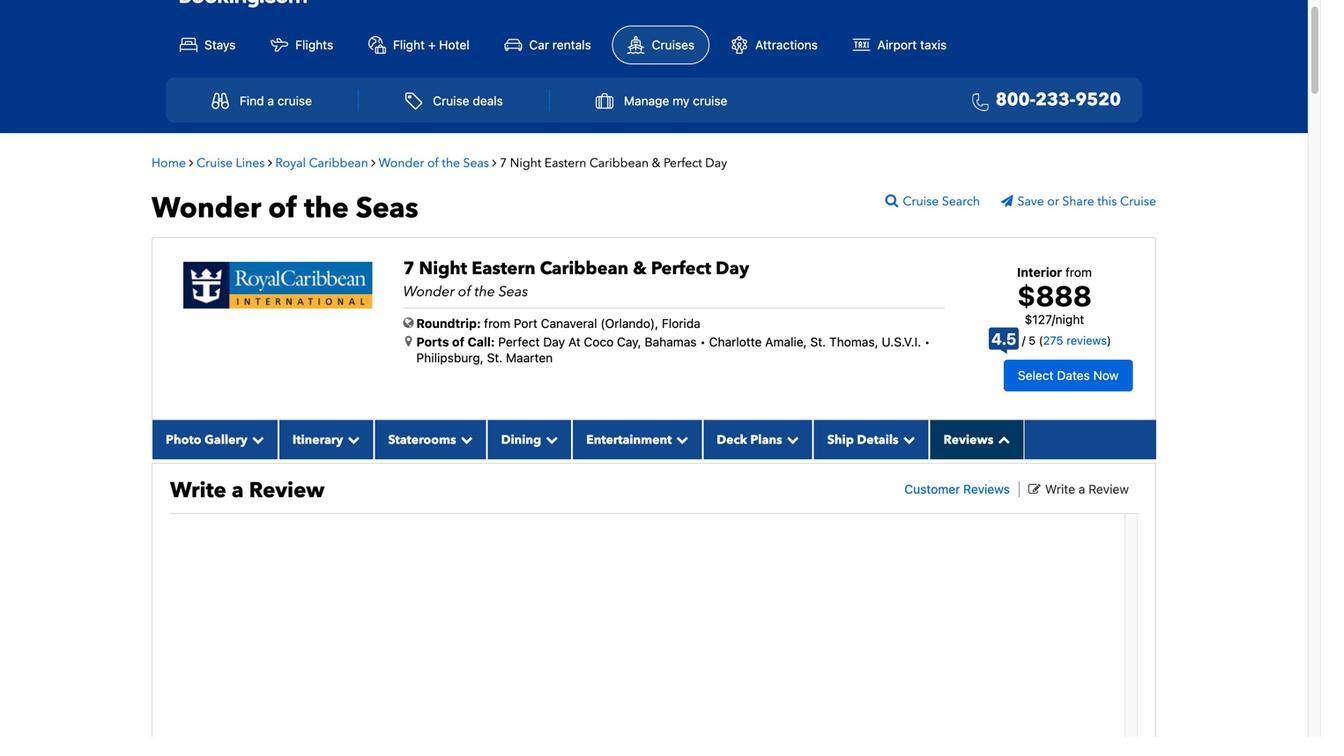 Task type: locate. For each thing, give the bounding box(es) containing it.
• right u.s.v.i.
[[925, 335, 931, 349]]

gallery
[[205, 431, 248, 448]]

paper plane image
[[1001, 195, 1018, 207]]

cruise for manage my cruise
[[693, 93, 728, 108]]

from
[[1066, 265, 1092, 280], [484, 316, 511, 331]]

ports of call: perfect day at coco cay, bahamas • charlotte amalie, st. thomas, u.s.v.i. • philipsburg, st. maarten
[[417, 335, 931, 365]]

0 vertical spatial wonder of the seas
[[379, 155, 489, 172]]

seas up the port
[[499, 282, 528, 302]]

review
[[249, 476, 325, 505], [1089, 482, 1129, 496]]

map marker image
[[405, 335, 412, 347]]

a inside 'link'
[[267, 93, 274, 108]]

eastern
[[545, 155, 587, 172], [472, 257, 536, 281]]

4 chevron down image from the left
[[672, 433, 689, 445]]

cruise right find
[[278, 93, 312, 108]]

1 cruise from the left
[[278, 93, 312, 108]]

the inside 7 night eastern caribbean & perfect day wonder of the seas
[[475, 282, 495, 302]]

/ inside '4.5 / 5 ( 275 reviews )'
[[1022, 334, 1026, 347]]

1 angle right image from the left
[[189, 157, 193, 169]]

1 chevron down image from the left
[[542, 433, 558, 445]]

1 horizontal spatial angle right image
[[268, 157, 272, 169]]

flights link
[[257, 27, 348, 64]]

of down royal
[[268, 189, 297, 228]]

275 reviews link
[[1044, 334, 1107, 347]]

perfect up "florida"
[[651, 257, 712, 281]]

1 horizontal spatial a
[[267, 93, 274, 108]]

2 horizontal spatial a
[[1079, 482, 1086, 496]]

chevron down image up customer on the bottom right of page
[[899, 433, 916, 445]]

0 vertical spatial /
[[1052, 312, 1056, 327]]

0 vertical spatial night
[[510, 155, 542, 172]]

perfect
[[664, 155, 702, 172], [651, 257, 712, 281], [498, 335, 540, 349]]

reviews
[[944, 431, 994, 448], [964, 482, 1010, 496]]

5 chevron down image from the left
[[783, 433, 799, 445]]

0 horizontal spatial write
[[170, 476, 226, 505]]

a right find
[[267, 93, 274, 108]]

1 vertical spatial seas
[[356, 189, 419, 228]]

night
[[1056, 312, 1085, 327]]

0 horizontal spatial from
[[484, 316, 511, 331]]

5
[[1029, 334, 1036, 347]]

chevron down image inside staterooms dropdown button
[[456, 433, 473, 445]]

chevron down image inside the itinerary dropdown button
[[343, 433, 360, 445]]

or
[[1048, 193, 1060, 210]]

1 vertical spatial 7
[[403, 257, 415, 281]]

cruise search link
[[886, 193, 998, 210]]

2 vertical spatial perfect
[[498, 335, 540, 349]]

angle right image
[[189, 157, 193, 169], [268, 157, 272, 169], [492, 157, 497, 169]]

night for 7 night eastern caribbean & perfect day
[[510, 155, 542, 172]]

1 vertical spatial eastern
[[472, 257, 536, 281]]

0 horizontal spatial st.
[[487, 351, 503, 365]]

chevron down image left entertainment
[[542, 433, 558, 445]]

wonder of the seas down royal
[[152, 189, 419, 228]]

perfect up maarten
[[498, 335, 540, 349]]

a
[[267, 93, 274, 108], [232, 476, 244, 505], [1079, 482, 1086, 496]]

cruise for cruise search
[[903, 193, 939, 210]]

from right interior
[[1066, 265, 1092, 280]]

stays
[[205, 38, 236, 52]]

search
[[942, 193, 980, 210]]

1 horizontal spatial st.
[[811, 335, 826, 349]]

0 vertical spatial seas
[[463, 155, 489, 172]]

eastern inside 7 night eastern caribbean & perfect day wonder of the seas
[[472, 257, 536, 281]]

perfect inside ports of call: perfect day at coco cay, bahamas • charlotte amalie, st. thomas, u.s.v.i. • philipsburg, st. maarten
[[498, 335, 540, 349]]

0 horizontal spatial night
[[419, 257, 467, 281]]

cruise inside manage my cruise dropdown button
[[693, 93, 728, 108]]

0 vertical spatial 7
[[500, 155, 507, 172]]

7 down deals
[[500, 155, 507, 172]]

1 vertical spatial from
[[484, 316, 511, 331]]

my
[[673, 93, 690, 108]]

7 night eastern caribbean & perfect day
[[500, 155, 727, 172]]

& inside 7 night eastern caribbean & perfect day wonder of the seas
[[633, 257, 647, 281]]

wonder of the seas
[[379, 155, 489, 172], [152, 189, 419, 228]]

caribbean
[[309, 155, 368, 172], [590, 155, 649, 172], [540, 257, 629, 281]]

car rentals
[[529, 38, 591, 52]]

angle right image for cruise lines
[[268, 157, 272, 169]]

home
[[152, 155, 186, 172]]

from inside interior from $888 $127 / night
[[1066, 265, 1092, 280]]

perfect down my
[[664, 155, 702, 172]]

ship details
[[828, 431, 899, 448]]

• down "florida"
[[700, 335, 706, 349]]

2 vertical spatial seas
[[499, 282, 528, 302]]

the down cruise deals link
[[442, 155, 460, 172]]

angle right image
[[371, 157, 376, 169]]

1 horizontal spatial from
[[1066, 265, 1092, 280]]

chevron down image left "staterooms"
[[343, 433, 360, 445]]

cruise lines link
[[197, 155, 265, 172]]

0 horizontal spatial •
[[700, 335, 706, 349]]

2 cruise from the left
[[693, 93, 728, 108]]

of inside ports of call: perfect day at coco cay, bahamas • charlotte amalie, st. thomas, u.s.v.i. • philipsburg, st. maarten
[[452, 335, 465, 349]]

0 vertical spatial the
[[442, 155, 460, 172]]

angle right image right lines at the left
[[268, 157, 272, 169]]

cruise left deals
[[433, 93, 470, 108]]

staterooms
[[388, 431, 456, 448]]

from up "call:"
[[484, 316, 511, 331]]

0 vertical spatial st.
[[811, 335, 826, 349]]

/ left 5 at the right of page
[[1022, 334, 1026, 347]]

details
[[857, 431, 899, 448]]

chevron down image inside photo gallery dropdown button
[[248, 433, 264, 445]]

night inside 7 night eastern caribbean & perfect day wonder of the seas
[[419, 257, 467, 281]]

deck
[[717, 431, 747, 448]]

write down 'photo gallery'
[[170, 476, 226, 505]]

& up (orlando), on the top left of page
[[633, 257, 647, 281]]

caribbean left angle right image
[[309, 155, 368, 172]]

angle right image down deals
[[492, 157, 497, 169]]

wonder inside 7 night eastern caribbean & perfect day wonder of the seas
[[403, 282, 455, 302]]

seas inside 7 night eastern caribbean & perfect day wonder of the seas
[[499, 282, 528, 302]]

0 horizontal spatial &
[[633, 257, 647, 281]]

cruise right my
[[693, 93, 728, 108]]

3 angle right image from the left
[[492, 157, 497, 169]]

day inside 7 night eastern caribbean & perfect day wonder of the seas
[[716, 257, 750, 281]]

wonder of the seas link
[[379, 155, 492, 172]]

manage my cruise
[[624, 93, 728, 108]]

/ up '4.5 / 5 ( 275 reviews )'
[[1052, 312, 1056, 327]]

a right edit image on the bottom
[[1079, 482, 1086, 496]]

1 vertical spatial perfect
[[651, 257, 712, 281]]

0 vertical spatial eastern
[[545, 155, 587, 172]]

cruise
[[278, 93, 312, 108], [693, 93, 728, 108]]

caribbean for 7 night eastern caribbean & perfect day wonder of the seas
[[540, 257, 629, 281]]

angle right image for home
[[189, 157, 193, 169]]

deck plans button
[[703, 420, 813, 459]]

1 vertical spatial st.
[[487, 351, 503, 365]]

2 vertical spatial day
[[543, 335, 565, 349]]

0 vertical spatial wonder
[[379, 155, 424, 172]]

& for 7 night eastern caribbean & perfect day
[[652, 155, 661, 172]]

day
[[705, 155, 727, 172], [716, 257, 750, 281], [543, 335, 565, 349]]

1 horizontal spatial 7
[[500, 155, 507, 172]]

chevron down image left 'itinerary'
[[248, 433, 264, 445]]

perfect inside 7 night eastern caribbean & perfect day wonder of the seas
[[651, 257, 712, 281]]

wonder right angle right image
[[379, 155, 424, 172]]

2 horizontal spatial the
[[475, 282, 495, 302]]

&
[[652, 155, 661, 172], [633, 257, 647, 281]]

day down roundtrip: from port canaveral (orlando), florida
[[543, 335, 565, 349]]

•
[[700, 335, 706, 349], [925, 335, 931, 349]]

0 horizontal spatial the
[[304, 189, 349, 228]]

review right edit image on the bottom
[[1089, 482, 1129, 496]]

find
[[240, 93, 264, 108]]

photo
[[166, 431, 201, 448]]

(
[[1039, 334, 1044, 347]]

1 horizontal spatial seas
[[463, 155, 489, 172]]

reviews up customer reviews "link"
[[944, 431, 994, 448]]

1 horizontal spatial chevron down image
[[899, 433, 916, 445]]

chevron down image inside entertainment dropdown button
[[672, 433, 689, 445]]

reviews left edit image on the bottom
[[964, 482, 1010, 496]]

cruise left lines at the left
[[197, 155, 233, 172]]

1 horizontal spatial night
[[510, 155, 542, 172]]

2 horizontal spatial angle right image
[[492, 157, 497, 169]]

chevron down image left the dining
[[456, 433, 473, 445]]

wonder up the globe image
[[403, 282, 455, 302]]

maarten
[[506, 351, 553, 365]]

manage
[[624, 93, 670, 108]]

7 up the globe image
[[403, 257, 415, 281]]

st. right the amalie,
[[811, 335, 826, 349]]

attractions link
[[717, 27, 832, 64]]

cruise left the search
[[903, 193, 939, 210]]

cruise inside travel menu navigation
[[433, 93, 470, 108]]

night for 7 night eastern caribbean & perfect day wonder of the seas
[[419, 257, 467, 281]]

the up roundtrip:
[[475, 282, 495, 302]]

0 vertical spatial from
[[1066, 265, 1092, 280]]

chevron down image inside deck plans dropdown button
[[783, 433, 799, 445]]

caribbean down the manage on the top of the page
[[590, 155, 649, 172]]

at
[[569, 335, 581, 349]]

3 chevron down image from the left
[[456, 433, 473, 445]]

chevron down image for photo gallery
[[248, 433, 264, 445]]

1 vertical spatial the
[[304, 189, 349, 228]]

caribbean inside 7 night eastern caribbean & perfect day wonder of the seas
[[540, 257, 629, 281]]

edit image
[[1029, 483, 1041, 495]]

u.s.v.i.
[[882, 335, 921, 349]]

write a review down the gallery
[[170, 476, 325, 505]]

2 chevron down image from the left
[[899, 433, 916, 445]]

chevron down image inside dining dropdown button
[[542, 433, 558, 445]]

2 vertical spatial wonder
[[403, 282, 455, 302]]

2 vertical spatial the
[[475, 282, 495, 302]]

the down royal caribbean link
[[304, 189, 349, 228]]

select          dates now
[[1018, 368, 1119, 383]]

taxis
[[921, 38, 947, 52]]

royal caribbean image
[[183, 262, 372, 308]]

(orlando),
[[601, 316, 659, 331]]

chevron up image
[[994, 433, 1011, 445]]

800-233-9520 link
[[965, 88, 1121, 113]]

0 horizontal spatial 7
[[403, 257, 415, 281]]

1 chevron down image from the left
[[248, 433, 264, 445]]

globe image
[[403, 317, 414, 329]]

1 horizontal spatial the
[[442, 155, 460, 172]]

0 vertical spatial &
[[652, 155, 661, 172]]

ship details button
[[813, 420, 930, 459]]

a down the gallery
[[232, 476, 244, 505]]

booking.com home image
[[180, 0, 307, 9]]

st. down "call:"
[[487, 351, 503, 365]]

the
[[442, 155, 460, 172], [304, 189, 349, 228], [475, 282, 495, 302]]

day up charlotte
[[716, 257, 750, 281]]

chevron down image
[[542, 433, 558, 445], [899, 433, 916, 445]]

1 horizontal spatial /
[[1052, 312, 1056, 327]]

chevron down image
[[248, 433, 264, 445], [343, 433, 360, 445], [456, 433, 473, 445], [672, 433, 689, 445], [783, 433, 799, 445]]

0 horizontal spatial chevron down image
[[542, 433, 558, 445]]

1 vertical spatial wonder
[[152, 189, 261, 228]]

2 chevron down image from the left
[[343, 433, 360, 445]]

dining button
[[487, 420, 572, 459]]

of up roundtrip:
[[458, 282, 471, 302]]

wonder of the seas right angle right image
[[379, 155, 489, 172]]

cruise for cruise deals
[[433, 93, 470, 108]]

angle right image right the home link
[[189, 157, 193, 169]]

& down manage my cruise dropdown button
[[652, 155, 661, 172]]

staterooms button
[[374, 420, 487, 459]]

cruise for cruise lines
[[197, 155, 233, 172]]

2 horizontal spatial seas
[[499, 282, 528, 302]]

2 angle right image from the left
[[268, 157, 272, 169]]

1 vertical spatial day
[[716, 257, 750, 281]]

coco
[[584, 335, 614, 349]]

seas
[[463, 155, 489, 172], [356, 189, 419, 228], [499, 282, 528, 302]]

manage my cruise button
[[577, 84, 747, 118]]

share
[[1063, 193, 1095, 210]]

rentals
[[553, 38, 591, 52]]

of up 'philipsburg,'
[[452, 335, 465, 349]]

1 vertical spatial /
[[1022, 334, 1026, 347]]

1 horizontal spatial •
[[925, 335, 931, 349]]

day down manage my cruise at top
[[705, 155, 727, 172]]

eastern for 7 night eastern caribbean & perfect day wonder of the seas
[[472, 257, 536, 281]]

1 • from the left
[[700, 335, 706, 349]]

reviews
[[1067, 334, 1107, 347]]

chevron down image for dining
[[542, 433, 558, 445]]

1 vertical spatial &
[[633, 257, 647, 281]]

entertainment
[[586, 431, 672, 448]]

cruise inside 'find a cruise' 'link'
[[278, 93, 312, 108]]

0 vertical spatial perfect
[[664, 155, 702, 172]]

interior from $888 $127 / night
[[1017, 265, 1092, 327]]

itinerary
[[293, 431, 343, 448]]

itinerary button
[[278, 420, 374, 459]]

0 horizontal spatial cruise
[[278, 93, 312, 108]]

1 horizontal spatial eastern
[[545, 155, 587, 172]]

0 horizontal spatial angle right image
[[189, 157, 193, 169]]

of
[[427, 155, 439, 172], [268, 189, 297, 228], [458, 282, 471, 302], [452, 335, 465, 349]]

chevron down image left ship
[[783, 433, 799, 445]]

car rentals link
[[491, 27, 606, 64]]

find a cruise link
[[193, 84, 331, 118]]

$888
[[1018, 279, 1092, 313]]

0 vertical spatial reviews
[[944, 431, 994, 448]]

caribbean for 7 night eastern caribbean & perfect day
[[590, 155, 649, 172]]

seas down angle right image
[[356, 189, 419, 228]]

0 horizontal spatial eastern
[[472, 257, 536, 281]]

seas down "cruise deals"
[[463, 155, 489, 172]]

1 horizontal spatial cruise
[[693, 93, 728, 108]]

1 horizontal spatial &
[[652, 155, 661, 172]]

caribbean up canaveral
[[540, 257, 629, 281]]

perfect for 7 night eastern caribbean & perfect day
[[664, 155, 702, 172]]

chevron down image left deck
[[672, 433, 689, 445]]

chevron down image inside the ship details dropdown button
[[899, 433, 916, 445]]

chevron down image for deck plans
[[783, 433, 799, 445]]

write right edit image on the bottom
[[1046, 482, 1076, 496]]

write a review right edit image on the bottom
[[1046, 482, 1129, 496]]

0 vertical spatial day
[[705, 155, 727, 172]]

cruises
[[652, 38, 695, 52]]

wonder down cruise lines
[[152, 189, 261, 228]]

thomas,
[[830, 335, 879, 349]]

0 horizontal spatial /
[[1022, 334, 1026, 347]]

1 vertical spatial night
[[419, 257, 467, 281]]

review down 'itinerary'
[[249, 476, 325, 505]]

select
[[1018, 368, 1054, 383]]

angle right image for wonder of the seas
[[492, 157, 497, 169]]

cruise deals link
[[386, 84, 522, 118]]

7 inside 7 night eastern caribbean & perfect day wonder of the seas
[[403, 257, 415, 281]]

7
[[500, 155, 507, 172], [403, 257, 415, 281]]



Task type: describe. For each thing, give the bounding box(es) containing it.
interior
[[1017, 265, 1062, 280]]

select          dates now link
[[1004, 360, 1133, 392]]

cay,
[[617, 335, 642, 349]]

800-
[[996, 88, 1036, 112]]

2 • from the left
[[925, 335, 931, 349]]

hotel
[[439, 38, 470, 52]]

of right angle right image
[[427, 155, 439, 172]]

dates
[[1057, 368, 1090, 383]]

)
[[1107, 334, 1112, 347]]

save or share this cruise
[[1018, 193, 1157, 210]]

/ inside interior from $888 $127 / night
[[1052, 312, 1056, 327]]

home link
[[152, 155, 186, 172]]

perfect for 7 night eastern caribbean & perfect day wonder of the seas
[[651, 257, 712, 281]]

from for port
[[484, 316, 511, 331]]

call:
[[468, 335, 495, 349]]

7 for 7 night eastern caribbean & perfect day wonder of the seas
[[403, 257, 415, 281]]

attractions
[[756, 38, 818, 52]]

from for $888
[[1066, 265, 1092, 280]]

roundtrip: from port canaveral (orlando), florida
[[417, 316, 701, 331]]

photo gallery
[[166, 431, 248, 448]]

charlotte
[[709, 335, 762, 349]]

airport
[[878, 38, 917, 52]]

ship
[[828, 431, 854, 448]]

lines
[[236, 155, 265, 172]]

0 horizontal spatial write a review
[[170, 476, 325, 505]]

ports
[[417, 335, 449, 349]]

& for 7 night eastern caribbean & perfect day wonder of the seas
[[633, 257, 647, 281]]

9520
[[1076, 88, 1121, 112]]

1 horizontal spatial write a review
[[1046, 482, 1129, 496]]

chevron down image for itinerary
[[343, 433, 360, 445]]

now
[[1094, 368, 1119, 383]]

plans
[[751, 431, 783, 448]]

flight + hotel link
[[354, 27, 484, 64]]

0 horizontal spatial a
[[232, 476, 244, 505]]

flight + hotel
[[393, 38, 470, 52]]

1 vertical spatial reviews
[[964, 482, 1010, 496]]

save or share this cruise link
[[1001, 193, 1157, 210]]

customer reviews
[[905, 482, 1010, 496]]

day for 7 night eastern caribbean & perfect day wonder of the seas
[[716, 257, 750, 281]]

write a review link
[[1029, 482, 1129, 496]]

deals
[[473, 93, 503, 108]]

chevron down image for entertainment
[[672, 433, 689, 445]]

search image
[[886, 194, 903, 208]]

florida
[[662, 316, 701, 331]]

cruise right this
[[1121, 193, 1157, 210]]

flights
[[296, 38, 333, 52]]

7 for 7 night eastern caribbean & perfect day
[[500, 155, 507, 172]]

day for 7 night eastern caribbean & perfect day
[[705, 155, 727, 172]]

bahamas
[[645, 335, 697, 349]]

0 horizontal spatial seas
[[356, 189, 419, 228]]

800-233-9520
[[996, 88, 1121, 112]]

of inside 7 night eastern caribbean & perfect day wonder of the seas
[[458, 282, 471, 302]]

0 horizontal spatial review
[[249, 476, 325, 505]]

eastern for 7 night eastern caribbean & perfect day
[[545, 155, 587, 172]]

chevron down image for ship details
[[899, 433, 916, 445]]

wonder of the seas main content
[[143, 142, 1166, 737]]

chevron down image for staterooms
[[456, 433, 473, 445]]

flight
[[393, 38, 425, 52]]

airport taxis link
[[839, 27, 961, 64]]

cruise search
[[903, 193, 980, 210]]

stays link
[[166, 27, 250, 64]]

275
[[1044, 334, 1064, 347]]

royal
[[275, 155, 306, 172]]

travel menu navigation
[[166, 78, 1143, 123]]

1 horizontal spatial review
[[1089, 482, 1129, 496]]

airport taxis
[[878, 38, 947, 52]]

royal caribbean
[[275, 155, 368, 172]]

roundtrip:
[[417, 316, 481, 331]]

car
[[529, 38, 549, 52]]

$127
[[1025, 312, 1052, 327]]

+
[[428, 38, 436, 52]]

customer reviews link
[[905, 482, 1010, 496]]

reviews inside dropdown button
[[944, 431, 994, 448]]

this
[[1098, 193, 1117, 210]]

philipsburg,
[[417, 351, 484, 365]]

7 night eastern caribbean & perfect day wonder of the seas
[[403, 257, 750, 302]]

233-
[[1036, 88, 1076, 112]]

4.5 / 5 ( 275 reviews )
[[992, 329, 1112, 348]]

cruises link
[[612, 26, 710, 64]]

amalie,
[[765, 335, 807, 349]]

1 horizontal spatial write
[[1046, 482, 1076, 496]]

cruise for find a cruise
[[278, 93, 312, 108]]

entertainment button
[[572, 420, 703, 459]]

customer
[[905, 482, 960, 496]]

1 vertical spatial wonder of the seas
[[152, 189, 419, 228]]

dining
[[501, 431, 542, 448]]

deck plans
[[717, 431, 783, 448]]

cruise deals
[[433, 93, 503, 108]]

day inside ports of call: perfect day at coco cay, bahamas • charlotte amalie, st. thomas, u.s.v.i. • philipsburg, st. maarten
[[543, 335, 565, 349]]

cruise lines
[[197, 155, 265, 172]]

photo gallery button
[[152, 420, 278, 459]]

reviews button
[[930, 420, 1025, 459]]

port
[[514, 316, 538, 331]]

canaveral
[[541, 316, 597, 331]]



Task type: vqa. For each thing, say whether or not it's contained in the screenshot.
& associated with 7 Night Eastern Caribbean & Perfect Day
yes



